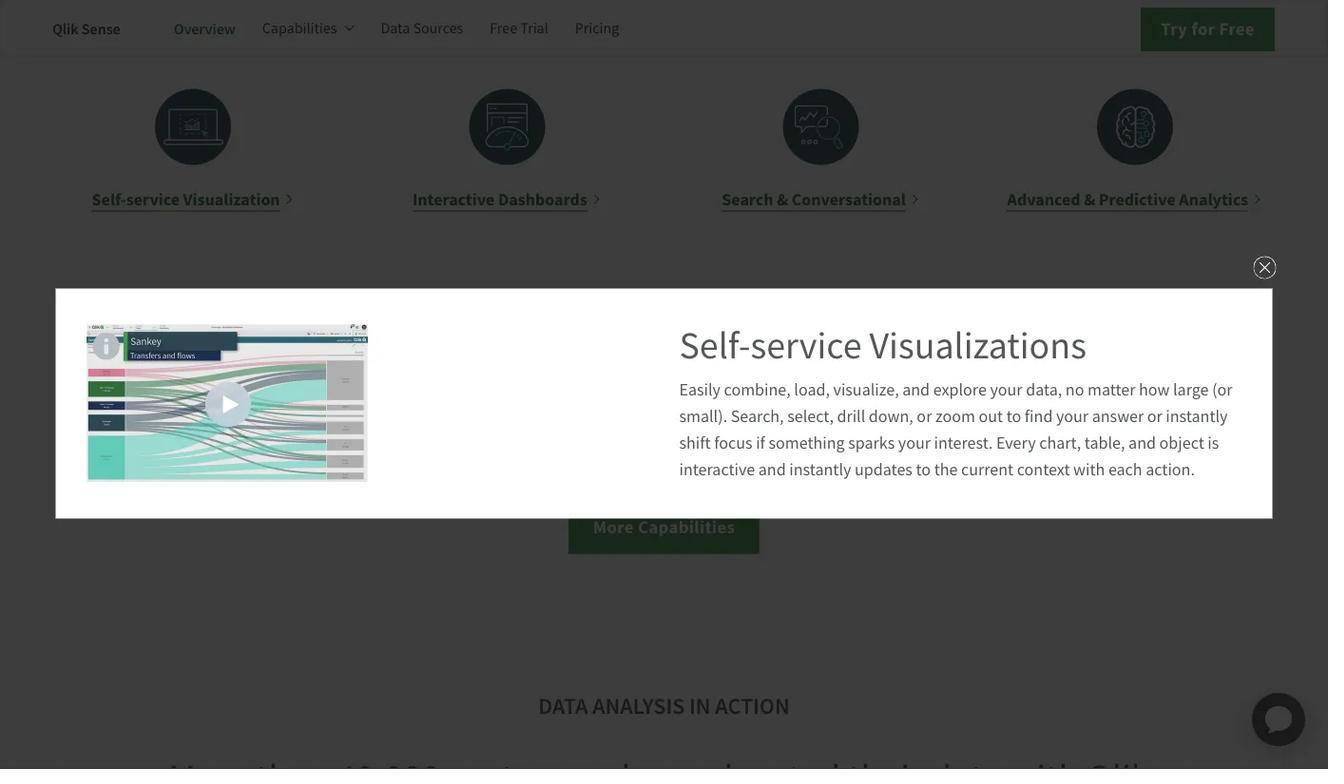 Task type: vqa. For each thing, say whether or not it's contained in the screenshot.
Qlik image
no



Task type: describe. For each thing, give the bounding box(es) containing it.
advanced & predictive analytics
[[1008, 188, 1249, 211]]

out
[[979, 405, 1004, 427]]

advanced & predictive analytics link
[[994, 89, 1278, 213]]

in
[[690, 692, 711, 722]]

trial
[[521, 19, 549, 38]]

(or
[[1213, 379, 1233, 400]]

overview
[[174, 19, 236, 39]]

data sources link
[[381, 6, 464, 51]]

more capabilities
[[593, 516, 736, 540]]

custom & embedded link
[[994, 296, 1278, 420]]

free trial link
[[490, 6, 549, 51]]

with
[[1074, 459, 1106, 480]]

chart,
[[1040, 432, 1082, 454]]

visualization
[[183, 188, 280, 211]]

2 or from the left
[[1148, 405, 1163, 427]]

down,
[[869, 405, 914, 427]]

large
[[1174, 379, 1210, 400]]

self- for visualization
[[92, 188, 126, 211]]

analytics
[[1180, 188, 1249, 211]]

self- for visualizations
[[680, 322, 751, 370]]

1 horizontal spatial free
[[1220, 17, 1256, 41]]

data sources
[[381, 19, 464, 38]]

self-service visualization
[[92, 188, 280, 211]]

1 horizontal spatial your
[[991, 379, 1023, 400]]

1 vertical spatial your
[[1057, 405, 1089, 427]]

is
[[1208, 432, 1220, 454]]

more capabilities link
[[570, 504, 759, 554]]

explore
[[934, 379, 987, 400]]

try for free link
[[1142, 8, 1276, 51]]

service for visualizations
[[751, 322, 862, 370]]

0 horizontal spatial and
[[759, 459, 786, 480]]

combine,
[[725, 379, 791, 400]]

pricing link
[[575, 6, 620, 51]]

try
[[1162, 17, 1188, 41]]

alerting
[[123, 395, 183, 418]]

self-service visualizations easily combine, load, visualize, and explore your data, no matter how large (or small). search, select, drill down, or zoom out to find your answer or instantly shift focus if something sparks your interest. every chart, table, and object is interactive and instantly updates to the current context with each action.
[[680, 322, 1233, 480]]

menu bar containing qlik sense
[[52, 6, 646, 51]]

& for advanced
[[1085, 188, 1096, 211]]

more
[[593, 516, 634, 540]]

mobility link
[[680, 296, 963, 420]]

& for custom
[[1111, 395, 1122, 418]]

free trial
[[490, 19, 549, 38]]

each
[[1109, 459, 1143, 480]]

every
[[997, 432, 1037, 454]]

2 vertical spatial your
[[899, 432, 931, 454]]

overview link
[[174, 6, 236, 51]]

search
[[722, 188, 774, 211]]

pricing
[[575, 19, 620, 38]]

mobility
[[783, 395, 846, 418]]

dashboards
[[498, 188, 588, 211]]

& for alerting
[[187, 395, 198, 418]]

qlik
[[52, 19, 79, 39]]

data,
[[1027, 379, 1063, 400]]

sense
[[82, 19, 120, 39]]

matter
[[1088, 379, 1136, 400]]

try for free
[[1162, 17, 1256, 41]]

action
[[201, 395, 250, 418]]

how
[[1140, 379, 1170, 400]]

sparks
[[849, 432, 895, 454]]

alerting & action link
[[51, 296, 335, 420]]

easily
[[680, 379, 721, 400]]

if
[[756, 432, 766, 454]]

data analysis in action
[[539, 692, 790, 722]]

self-service visualization link
[[51, 89, 335, 213]]

custom & embedded
[[1050, 395, 1207, 418]]



Task type: locate. For each thing, give the bounding box(es) containing it.
service for visualization
[[126, 188, 180, 211]]

free
[[1220, 17, 1256, 41], [490, 19, 518, 38]]

answer
[[1093, 405, 1145, 427]]

shift
[[680, 432, 711, 454]]

or
[[917, 405, 933, 427], [1148, 405, 1163, 427]]

service inside self-service visualization link
[[126, 188, 180, 211]]

search & conversational
[[722, 188, 907, 211]]

1 vertical spatial self-
[[680, 322, 751, 370]]

for
[[1192, 17, 1216, 41]]

current
[[962, 459, 1014, 480]]

sources
[[413, 19, 464, 38]]

0 horizontal spatial self-
[[92, 188, 126, 211]]

analysis
[[593, 692, 685, 722]]

menu bar
[[52, 6, 646, 51]]

service
[[126, 188, 180, 211], [751, 322, 862, 370]]

free right the for
[[1220, 17, 1256, 41]]

interest.
[[935, 432, 994, 454]]

interactive
[[413, 188, 495, 211]]

table,
[[1085, 432, 1126, 454]]

0 horizontal spatial free
[[490, 19, 518, 38]]

0 vertical spatial your
[[991, 379, 1023, 400]]

1 horizontal spatial service
[[751, 322, 862, 370]]

focus
[[715, 432, 753, 454]]

0 horizontal spatial your
[[899, 432, 931, 454]]

service up load,
[[751, 322, 862, 370]]

& right advanced
[[1085, 188, 1096, 211]]

& left action
[[187, 395, 198, 418]]

2 horizontal spatial and
[[1129, 432, 1157, 454]]

load,
[[795, 379, 830, 400]]

your down no
[[1057, 405, 1089, 427]]

your
[[991, 379, 1023, 400], [1057, 405, 1089, 427], [899, 432, 931, 454]]

action
[[716, 692, 790, 722]]

self- inside self-service visualizations easily combine, load, visualize, and explore your data, no matter how large (or small). search, select, drill down, or zoom out to find your answer or instantly shift focus if something sparks your interest. every chart, table, and object is interactive and instantly updates to the current context with each action.
[[680, 322, 751, 370]]

0 vertical spatial service
[[126, 188, 180, 211]]

& right search
[[777, 188, 789, 211]]

1 horizontal spatial self-
[[680, 322, 751, 370]]

visualizations
[[870, 322, 1087, 370]]

& for search
[[777, 188, 789, 211]]

context
[[1018, 459, 1071, 480]]

qlik sense link
[[52, 6, 120, 51]]

&
[[777, 188, 789, 211], [1085, 188, 1096, 211], [187, 395, 198, 418], [1111, 395, 1122, 418]]

1 vertical spatial instantly
[[790, 459, 852, 480]]

select,
[[788, 405, 834, 427]]

embedded
[[1126, 395, 1207, 418]]

action.
[[1146, 459, 1196, 480]]

instantly down large on the right of page
[[1167, 405, 1229, 427]]

or down 'how'
[[1148, 405, 1163, 427]]

drill
[[838, 405, 866, 427]]

0 vertical spatial and
[[903, 379, 930, 400]]

1 horizontal spatial and
[[903, 379, 930, 400]]

interactive dashboards link
[[366, 89, 649, 213]]

instantly down something
[[790, 459, 852, 480]]

service inside self-service visualizations easily combine, load, visualize, and explore your data, no matter how large (or small). search, select, drill down, or zoom out to find your answer or instantly shift focus if something sparks your interest. every chart, table, and object is interactive and instantly updates to the current context with each action.
[[751, 322, 862, 370]]

your up out
[[991, 379, 1023, 400]]

to
[[1007, 405, 1022, 427], [917, 459, 931, 480]]

search & conversational link
[[680, 89, 963, 213]]

self-
[[92, 188, 126, 211], [680, 322, 751, 370]]

or left zoom
[[917, 405, 933, 427]]

1 horizontal spatial instantly
[[1167, 405, 1229, 427]]

advanced
[[1008, 188, 1081, 211]]

instantly
[[1167, 405, 1229, 427], [790, 459, 852, 480]]

to right out
[[1007, 405, 1022, 427]]

conversational
[[792, 188, 907, 211]]

0 vertical spatial self-
[[92, 188, 126, 211]]

find
[[1025, 405, 1053, 427]]

1 or from the left
[[917, 405, 933, 427]]

1 vertical spatial and
[[1129, 432, 1157, 454]]

1 vertical spatial service
[[751, 322, 862, 370]]

object
[[1160, 432, 1205, 454]]

0 horizontal spatial to
[[917, 459, 931, 480]]

data
[[539, 692, 588, 722]]

0 horizontal spatial or
[[917, 405, 933, 427]]

custom
[[1050, 395, 1108, 418]]

0 horizontal spatial instantly
[[790, 459, 852, 480]]

and
[[903, 379, 930, 400], [1129, 432, 1157, 454], [759, 459, 786, 480]]

small).
[[680, 405, 728, 427]]

no
[[1066, 379, 1085, 400]]

interactive
[[680, 459, 755, 480]]

data
[[381, 19, 410, 38]]

something
[[769, 432, 845, 454]]

search,
[[731, 405, 784, 427]]

interactive dashboards
[[413, 188, 588, 211]]

to left the
[[917, 459, 931, 480]]

alerting & action
[[123, 395, 250, 418]]

1 vertical spatial to
[[917, 459, 931, 480]]

and down if
[[759, 459, 786, 480]]

zoom
[[936, 405, 976, 427]]

updates
[[855, 459, 913, 480]]

2 horizontal spatial your
[[1057, 405, 1089, 427]]

0 horizontal spatial service
[[126, 188, 180, 211]]

0 vertical spatial to
[[1007, 405, 1022, 427]]

& right custom
[[1111, 395, 1122, 418]]

the
[[935, 459, 958, 480]]

visualize,
[[834, 379, 900, 400]]

1 horizontal spatial or
[[1148, 405, 1163, 427]]

and up the down,
[[903, 379, 930, 400]]

qlik sense
[[52, 19, 120, 39]]

service left visualization
[[126, 188, 180, 211]]

predictive
[[1099, 188, 1176, 211]]

1 horizontal spatial to
[[1007, 405, 1022, 427]]

free left trial
[[490, 19, 518, 38]]

and up each
[[1129, 432, 1157, 454]]

0 vertical spatial instantly
[[1167, 405, 1229, 427]]

2 vertical spatial and
[[759, 459, 786, 480]]

capabilities
[[638, 516, 736, 540]]

free inside menu bar
[[490, 19, 518, 38]]

click here to watch the self-service visualization video. image
[[86, 323, 370, 485]]

your down the down,
[[899, 432, 931, 454]]



